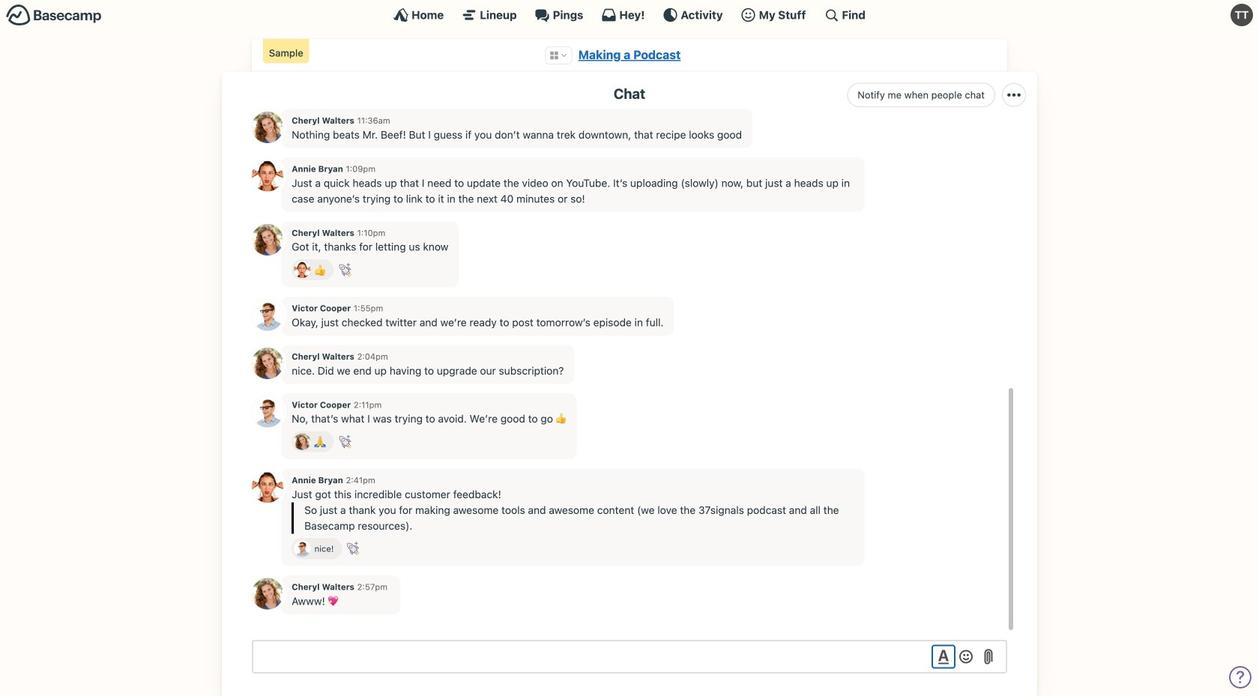Task type: vqa. For each thing, say whether or not it's contained in the screenshot.
Cheryl Walters icon related to 1:10Pm element
yes



Task type: locate. For each thing, give the bounding box(es) containing it.
0 vertical spatial annie bryan image
[[252, 160, 283, 192]]

victor cooper image
[[252, 300, 283, 331], [252, 396, 283, 428], [294, 540, 311, 557]]

cheryl walters image
[[252, 112, 283, 143], [252, 348, 283, 379]]

None text field
[[252, 640, 1008, 674]]

annie bryan image
[[252, 160, 283, 192], [294, 262, 311, 278]]

annie b. boosted the chat with '👍' element
[[292, 259, 334, 281]]

annie bryan image inside annie b. boosted the chat with '👍' element
[[294, 262, 311, 278]]

1 cheryl walters image from the top
[[252, 112, 283, 143]]

1 vertical spatial victor cooper image
[[252, 396, 283, 428]]

annie bryan image
[[252, 472, 283, 503]]

1:10pm element
[[357, 228, 386, 238]]

cheryl walters image
[[252, 224, 283, 256], [294, 434, 311, 450], [252, 579, 283, 610]]

2 cheryl walters image from the top
[[252, 348, 283, 379]]

2:41pm element
[[346, 475, 375, 485]]

1 horizontal spatial annie bryan image
[[294, 262, 311, 278]]

2 vertical spatial victor cooper image
[[294, 540, 311, 557]]

2:11pm element
[[354, 400, 382, 410]]

1:09pm element
[[346, 164, 376, 174]]

1 vertical spatial cheryl walters image
[[294, 434, 311, 450]]

switch accounts image
[[6, 4, 102, 27]]

victor cooper image for 2:11pm element
[[252, 396, 283, 428]]

0 vertical spatial cheryl walters image
[[252, 112, 283, 143]]

1 vertical spatial annie bryan image
[[294, 262, 311, 278]]

0 vertical spatial victor cooper image
[[252, 300, 283, 331]]

1 vertical spatial cheryl walters image
[[252, 348, 283, 379]]

2 vertical spatial cheryl walters image
[[252, 579, 283, 610]]

0 horizontal spatial annie bryan image
[[252, 160, 283, 192]]

0 vertical spatial cheryl walters image
[[252, 224, 283, 256]]

cheryl walters image for '2:57pm' element
[[252, 579, 283, 610]]



Task type: describe. For each thing, give the bounding box(es) containing it.
cheryl walters image inside cheryl w. boosted the chat with '🙏' element
[[294, 434, 311, 450]]

victor cooper image for 1:55pm element
[[252, 300, 283, 331]]

cheryl w. boosted the chat with '🙏' element
[[292, 431, 334, 453]]

breadcrumb element
[[252, 39, 1008, 72]]

1:55pm element
[[354, 303, 383, 313]]

terry turtle image
[[1231, 4, 1254, 26]]

2:57pm element
[[357, 582, 388, 592]]

2:04pm element
[[357, 352, 388, 362]]

cheryl walters image for 11:36am element
[[252, 112, 283, 143]]

victor c. boosted the chat with 'nice!' element
[[292, 538, 342, 560]]

victor cooper image inside victor c. boosted the chat with 'nice!' element
[[294, 540, 311, 557]]

keyboard shortcut: ⌘ + / image
[[824, 7, 839, 22]]

cheryl walters image for 1:10pm 'element'
[[252, 224, 283, 256]]

main element
[[0, 0, 1260, 29]]

11:36am element
[[357, 116, 390, 126]]

cheryl walters image for "2:04pm" element in the left of the page
[[252, 348, 283, 379]]



